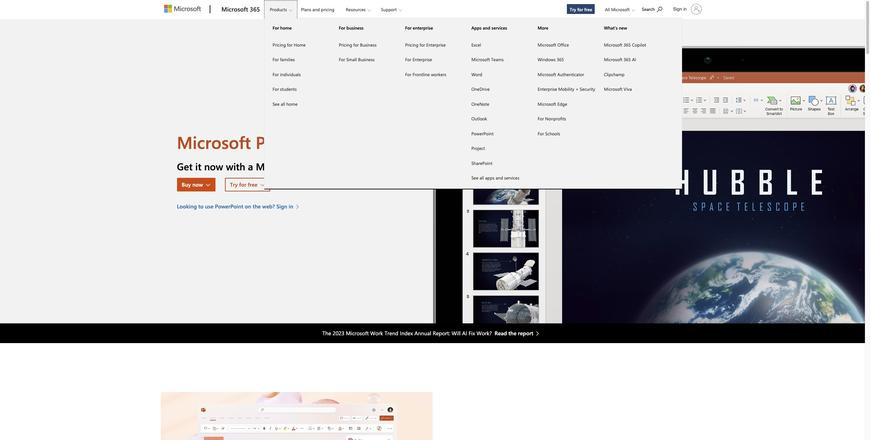 Task type: describe. For each thing, give the bounding box(es) containing it.
1 horizontal spatial powerpoint
[[256, 131, 345, 153]]

all microsoft
[[605, 6, 630, 12]]

microsoft office link
[[530, 37, 596, 52]]

onedrive
[[472, 86, 490, 92]]

clipchamp link
[[596, 67, 662, 82]]

1 vertical spatial ai
[[462, 329, 467, 337]]

2023
[[333, 329, 345, 337]]

enterprise mobility + security
[[538, 86, 596, 92]]

for for for small business
[[339, 56, 345, 62]]

on
[[245, 203, 251, 210]]

try for try for free dropdown button
[[230, 181, 238, 188]]

for schools
[[538, 130, 560, 136]]

for enterprise heading
[[397, 18, 463, 37]]

plans and pricing link
[[298, 0, 338, 17]]

for for for enterprise
[[405, 25, 412, 31]]

looking
[[177, 203, 197, 210]]

for for for frontline workers
[[405, 71, 412, 77]]

for home element
[[265, 37, 331, 111]]

sign in link
[[669, 1, 705, 17]]

new
[[619, 25, 628, 31]]

for home
[[273, 25, 292, 31]]

word link
[[463, 67, 530, 82]]

the
[[323, 329, 331, 337]]

microsoft for microsoft 365 ai
[[604, 56, 623, 62]]

see all home
[[273, 101, 298, 107]]

pricing for home
[[273, 42, 306, 47]]

will
[[452, 329, 461, 337]]

workers
[[431, 71, 447, 77]]

microsoft 365 ai
[[604, 56, 636, 62]]

all
[[605, 6, 610, 12]]

teams
[[491, 56, 504, 62]]

microsoft authenticator
[[538, 71, 584, 77]]

pricing for enterprise
[[405, 42, 446, 47]]

microsoft office
[[538, 42, 569, 47]]

index
[[400, 329, 413, 337]]

office
[[558, 42, 569, 47]]

apps and services heading
[[463, 18, 530, 37]]

pricing for business link
[[331, 37, 397, 52]]

+
[[576, 86, 579, 92]]

for for for business
[[339, 25, 346, 31]]

see for see all apps and services
[[472, 175, 479, 181]]

to
[[198, 203, 204, 210]]

pricing for enterprise link
[[397, 37, 463, 52]]

microsoft authenticator link
[[530, 67, 596, 82]]

security
[[580, 86, 596, 92]]

microsoft inside all microsoft 'dropdown button'
[[611, 6, 630, 12]]

now inside buy now dropdown button
[[192, 181, 203, 188]]

products button
[[264, 0, 298, 19]]

for for for business
[[354, 42, 359, 47]]

enterprise
[[413, 25, 433, 31]]

for individuals
[[273, 71, 301, 77]]

for families
[[273, 56, 295, 62]]

all microsoft button
[[600, 0, 639, 19]]

services inside see all apps and services link
[[505, 175, 520, 181]]

read the report link
[[495, 329, 543, 337]]

pricing for business
[[339, 42, 377, 47]]

support
[[381, 6, 397, 12]]

edge
[[558, 101, 567, 107]]

windows 365 link
[[530, 52, 596, 67]]

for frontline workers
[[405, 71, 447, 77]]

microsoft edge link
[[530, 96, 596, 111]]

free for try for free dropdown button
[[248, 181, 258, 188]]

for students link
[[265, 82, 331, 96]]

microsoft edge
[[538, 101, 567, 107]]

all for home
[[281, 101, 285, 107]]

read
[[495, 329, 507, 337]]

excel link
[[463, 37, 530, 52]]

the 2023 microsoft work trend index annual report: will ai fix work? read the report
[[323, 329, 534, 337]]

ai inside what's new element
[[632, 56, 636, 62]]

outlook
[[472, 116, 487, 121]]

word
[[472, 71, 482, 77]]

viva
[[624, 86, 632, 92]]

nonprofits
[[545, 116, 566, 121]]

what's new element
[[596, 37, 662, 96]]

small
[[347, 56, 357, 62]]

apps and services element
[[463, 37, 530, 185]]

for students
[[273, 86, 297, 92]]

excel
[[472, 42, 481, 47]]

for inside the try for free link
[[578, 6, 583, 12]]

students
[[280, 86, 297, 92]]

pricing for pricing for home
[[273, 42, 286, 47]]

windows 365
[[538, 56, 564, 62]]

0 vertical spatial in
[[684, 6, 687, 12]]

individuals
[[280, 71, 301, 77]]

for nonprofits
[[538, 116, 566, 121]]

microsoft viva
[[604, 86, 632, 92]]

for enterprise link
[[397, 52, 463, 67]]

see all apps and services link
[[463, 170, 530, 185]]

see all apps and services
[[472, 175, 520, 181]]

for nonprofits link
[[530, 111, 596, 126]]

1 vertical spatial sign
[[277, 203, 287, 210]]

onenote link
[[463, 96, 530, 111]]

and for apps
[[483, 25, 491, 31]]

for for for enterprise
[[420, 42, 425, 47]]

buy now
[[182, 181, 203, 188]]

apps
[[485, 175, 495, 181]]

business for for small business
[[358, 56, 375, 62]]

search
[[642, 6, 655, 12]]

for home heading
[[265, 18, 331, 37]]

apps
[[472, 25, 482, 31]]

for business element
[[331, 37, 397, 67]]

clipchamp
[[604, 71, 625, 77]]

pricing for home link
[[265, 37, 331, 52]]

home inside heading
[[280, 25, 292, 31]]

microsoft teams
[[472, 56, 504, 62]]

microsoft for microsoft 365 copilot
[[604, 42, 623, 47]]

resources
[[346, 6, 366, 12]]



Task type: vqa. For each thing, say whether or not it's contained in the screenshot.
and
yes



Task type: locate. For each thing, give the bounding box(es) containing it.
0 vertical spatial ai
[[632, 56, 636, 62]]

now
[[204, 160, 223, 173], [192, 181, 203, 188]]

pricing up for families at the top left of page
[[273, 42, 286, 47]]

1 horizontal spatial ai
[[632, 56, 636, 62]]

for small business
[[339, 56, 375, 62]]

services up excel link
[[492, 25, 507, 31]]

buy
[[182, 181, 191, 188]]

all
[[281, 101, 285, 107], [480, 175, 484, 181]]

2 vertical spatial and
[[496, 175, 503, 181]]

search button
[[639, 1, 666, 16]]

enterprise up microsoft edge
[[538, 86, 557, 92]]

for for for home
[[287, 42, 293, 47]]

annual
[[415, 329, 432, 337]]

0 vertical spatial see
[[273, 101, 280, 107]]

for for for individuals
[[273, 71, 279, 77]]

free down a
[[248, 181, 258, 188]]

for business heading
[[331, 18, 397, 37]]

for enterprise
[[405, 56, 432, 62]]

microsoft 365 link
[[218, 0, 264, 19]]

2 horizontal spatial pricing
[[405, 42, 419, 47]]

for inside pricing for business link
[[354, 42, 359, 47]]

0 vertical spatial business
[[360, 42, 377, 47]]

try for free button
[[225, 178, 270, 191]]

powerpoint link
[[463, 126, 530, 141]]

get it now with a microsoft 365 subscription.
[[177, 160, 378, 173]]

see all home link
[[265, 96, 331, 111]]

all down the "for students"
[[281, 101, 285, 107]]

0 vertical spatial try for free
[[570, 6, 593, 12]]

365 for microsoft 365 copilot
[[624, 42, 631, 47]]

0 horizontal spatial all
[[281, 101, 285, 107]]

pricing up small
[[339, 42, 352, 47]]

free inside dropdown button
[[248, 181, 258, 188]]

try for free inside dropdown button
[[230, 181, 258, 188]]

enterprise up the frontline
[[413, 56, 432, 62]]

0 vertical spatial and
[[313, 6, 320, 12]]

microsoft inside microsoft 365 copilot link
[[604, 42, 623, 47]]

more heading
[[530, 18, 596, 37]]

0 vertical spatial free
[[585, 6, 593, 12]]

microsoft 365 ai link
[[596, 52, 662, 67]]

try for free up 'more' heading
[[570, 6, 593, 12]]

home
[[294, 42, 306, 47]]

see down the "for students"
[[273, 101, 280, 107]]

0 vertical spatial enterprise
[[427, 42, 446, 47]]

for for for students
[[273, 86, 279, 92]]

project
[[472, 145, 485, 151]]

windows
[[538, 56, 556, 62]]

0 horizontal spatial sign
[[277, 203, 287, 210]]

1 vertical spatial business
[[358, 56, 375, 62]]

try for free down a
[[230, 181, 258, 188]]

microsoft for microsoft teams
[[472, 56, 490, 62]]

1 vertical spatial services
[[505, 175, 520, 181]]

365 for microsoft 365
[[250, 5, 260, 13]]

all inside apps and services element
[[480, 175, 484, 181]]

pricing inside pricing for enterprise link
[[405, 42, 419, 47]]

microsoft image
[[164, 5, 201, 13]]

see inside see all apps and services link
[[472, 175, 479, 181]]

microsoft inside microsoft 365 link
[[222, 5, 248, 13]]

0 horizontal spatial try for free
[[230, 181, 258, 188]]

0 vertical spatial services
[[492, 25, 507, 31]]

sign in
[[674, 6, 687, 12]]

see for see all home
[[273, 101, 280, 107]]

services inside apps and services heading
[[492, 25, 507, 31]]

sign right web?
[[277, 203, 287, 210]]

for small business link
[[331, 52, 397, 67]]

what's new heading
[[596, 18, 662, 37]]

1 vertical spatial the
[[509, 329, 517, 337]]

pricing inside 'pricing for home' link
[[273, 42, 286, 47]]

plans
[[301, 6, 311, 12]]

microsoft powerpoint
[[177, 131, 345, 153]]

for down products
[[273, 25, 279, 31]]

sign right search search box
[[674, 6, 682, 12]]

1 vertical spatial try for free
[[230, 181, 258, 188]]

try for the try for free link at the right top of page
[[570, 6, 576, 12]]

for enterprise element
[[397, 37, 463, 82]]

report:
[[433, 329, 450, 337]]

for left the "nonprofits"
[[538, 116, 544, 121]]

home up the pricing for home
[[280, 25, 292, 31]]

for for for home
[[273, 25, 279, 31]]

services down sharepoint link
[[505, 175, 520, 181]]

home down students
[[286, 101, 298, 107]]

microsoft 365 copilot
[[604, 42, 647, 47]]

microsoft teams link
[[463, 52, 530, 67]]

1 vertical spatial home
[[286, 101, 298, 107]]

powerpoint up 'get it now with a microsoft 365 subscription.'
[[256, 131, 345, 153]]

for business
[[339, 25, 364, 31]]

now right the buy
[[192, 181, 203, 188]]

for inside 'pricing for home' link
[[287, 42, 293, 47]]

ai
[[632, 56, 636, 62], [462, 329, 467, 337]]

powerpoint inside apps and services element
[[472, 130, 494, 136]]

1 horizontal spatial see
[[472, 175, 479, 181]]

business
[[360, 42, 377, 47], [358, 56, 375, 62]]

try inside the try for free link
[[570, 6, 576, 12]]

for down with
[[239, 181, 246, 188]]

0 horizontal spatial and
[[313, 6, 320, 12]]

for
[[273, 25, 279, 31], [339, 25, 346, 31], [405, 25, 412, 31], [273, 56, 279, 62], [339, 56, 345, 62], [405, 56, 412, 62], [273, 71, 279, 77], [405, 71, 412, 77], [273, 86, 279, 92], [538, 116, 544, 121], [538, 130, 544, 136]]

for down the pricing for enterprise
[[405, 56, 412, 62]]

it
[[195, 160, 202, 173]]

0 horizontal spatial now
[[192, 181, 203, 188]]

for left the frontline
[[405, 71, 412, 77]]

business for pricing for business
[[360, 42, 377, 47]]

0 horizontal spatial in
[[289, 203, 294, 210]]

365 inside more element
[[557, 56, 564, 62]]

enterprise inside more element
[[538, 86, 557, 92]]

for left families
[[273, 56, 279, 62]]

a
[[248, 160, 253, 173]]

for left home
[[287, 42, 293, 47]]

get
[[177, 160, 193, 173]]

device screen showing a presentation open in powerpoint image
[[433, 19, 865, 323]]

1 vertical spatial in
[[289, 203, 294, 210]]

pricing up for enterprise
[[405, 42, 419, 47]]

free
[[585, 6, 593, 12], [248, 181, 258, 188]]

365 for windows 365
[[557, 56, 564, 62]]

Search search field
[[639, 1, 669, 16]]

0 horizontal spatial try
[[230, 181, 238, 188]]

for up for small business
[[354, 42, 359, 47]]

more element
[[530, 37, 596, 141]]

buy now button
[[177, 178, 216, 191]]

in right search search box
[[684, 6, 687, 12]]

2 pricing from the left
[[339, 42, 352, 47]]

microsoft viva link
[[596, 82, 662, 96]]

1 horizontal spatial now
[[204, 160, 223, 173]]

ai down microsoft 365 copilot link
[[632, 56, 636, 62]]

microsoft inside microsoft edge 'link'
[[538, 101, 557, 107]]

families
[[280, 56, 295, 62]]

and inside heading
[[483, 25, 491, 31]]

all inside for home element
[[281, 101, 285, 107]]

what's new
[[604, 25, 628, 31]]

0 vertical spatial all
[[281, 101, 285, 107]]

powerpoint left on
[[215, 203, 243, 210]]

1 vertical spatial now
[[192, 181, 203, 188]]

0 horizontal spatial the
[[253, 203, 261, 210]]

for inside 'link'
[[405, 56, 412, 62]]

enterprise
[[427, 42, 446, 47], [413, 56, 432, 62], [538, 86, 557, 92]]

for individuals link
[[265, 67, 331, 82]]

1 pricing from the left
[[273, 42, 286, 47]]

looking to use powerpoint on the web? sign in link
[[177, 202, 303, 210]]

1 horizontal spatial the
[[509, 329, 517, 337]]

microsoft 365
[[222, 5, 260, 13]]

ai left fix
[[462, 329, 467, 337]]

1 horizontal spatial try
[[570, 6, 576, 12]]

see
[[273, 101, 280, 107], [472, 175, 479, 181]]

microsoft for microsoft authenticator
[[538, 71, 557, 77]]

0 vertical spatial home
[[280, 25, 292, 31]]

for inside try for free dropdown button
[[239, 181, 246, 188]]

authenticator
[[558, 71, 584, 77]]

1 horizontal spatial in
[[684, 6, 687, 12]]

in right web?
[[289, 203, 294, 210]]

1 horizontal spatial sign
[[674, 6, 682, 12]]

home
[[280, 25, 292, 31], [286, 101, 298, 107]]

for inside pricing for enterprise link
[[420, 42, 425, 47]]

with
[[226, 160, 245, 173]]

1 vertical spatial enterprise
[[413, 56, 432, 62]]

enterprise inside 'link'
[[413, 56, 432, 62]]

try up 'more' heading
[[570, 6, 576, 12]]

0 vertical spatial sign
[[674, 6, 682, 12]]

microsoft for microsoft 365
[[222, 5, 248, 13]]

for up for enterprise
[[420, 42, 425, 47]]

1 vertical spatial all
[[480, 175, 484, 181]]

pricing for pricing for business
[[339, 42, 352, 47]]

microsoft for microsoft edge
[[538, 101, 557, 107]]

project link
[[463, 141, 530, 156]]

1 vertical spatial try
[[230, 181, 238, 188]]

powerpoint down outlook
[[472, 130, 494, 136]]

pricing
[[273, 42, 286, 47], [339, 42, 352, 47], [405, 42, 419, 47]]

all left apps
[[480, 175, 484, 181]]

for for for schools
[[538, 130, 544, 136]]

looking to use powerpoint on the web? sign in
[[177, 203, 294, 210]]

for up 'more' heading
[[578, 6, 583, 12]]

work?
[[477, 329, 492, 337]]

try for free for try for free dropdown button
[[230, 181, 258, 188]]

microsoft inside microsoft teams link
[[472, 56, 490, 62]]

fix
[[469, 329, 475, 337]]

see left apps
[[472, 175, 479, 181]]

1 horizontal spatial and
[[483, 25, 491, 31]]

see inside see all home link
[[273, 101, 280, 107]]

2 horizontal spatial powerpoint
[[472, 130, 494, 136]]

microsoft for microsoft viva
[[604, 86, 623, 92]]

for inside "link"
[[538, 116, 544, 121]]

try for free for the try for free link at the right top of page
[[570, 6, 593, 12]]

microsoft for microsoft office
[[538, 42, 557, 47]]

pricing inside pricing for business link
[[339, 42, 352, 47]]

3 pricing from the left
[[405, 42, 419, 47]]

365 for microsoft 365 ai
[[624, 56, 631, 62]]

free left the all
[[585, 6, 593, 12]]

free for the try for free link at the right top of page
[[585, 6, 593, 12]]

0 vertical spatial try
[[570, 6, 576, 12]]

for for for families
[[273, 56, 279, 62]]

all for apps
[[480, 175, 484, 181]]

try for free link
[[567, 4, 596, 14]]

the right read
[[509, 329, 517, 337]]

for left schools
[[538, 130, 544, 136]]

onenote
[[472, 101, 489, 107]]

enterprise up for enterprise 'link'
[[427, 42, 446, 47]]

0 horizontal spatial see
[[273, 101, 280, 107]]

1 horizontal spatial all
[[480, 175, 484, 181]]

for left students
[[273, 86, 279, 92]]

0 vertical spatial the
[[253, 203, 261, 210]]

business right small
[[358, 56, 375, 62]]

0 horizontal spatial pricing
[[273, 42, 286, 47]]

the right on
[[253, 203, 261, 210]]

1 horizontal spatial try for free
[[570, 6, 593, 12]]

for for for nonprofits
[[538, 116, 544, 121]]

for enterprise
[[405, 25, 433, 31]]

microsoft inside microsoft 365 ai link
[[604, 56, 623, 62]]

for left the enterprise
[[405, 25, 412, 31]]

microsoft inside microsoft viva link
[[604, 86, 623, 92]]

try down with
[[230, 181, 238, 188]]

1 vertical spatial see
[[472, 175, 479, 181]]

try for free
[[570, 6, 593, 12], [230, 181, 258, 188]]

for left small
[[339, 56, 345, 62]]

1 vertical spatial and
[[483, 25, 491, 31]]

2 vertical spatial enterprise
[[538, 86, 557, 92]]

2 horizontal spatial and
[[496, 175, 503, 181]]

1 horizontal spatial free
[[585, 6, 593, 12]]

microsoft inside microsoft office "link"
[[538, 42, 557, 47]]

microsoft for microsoft powerpoint
[[177, 131, 251, 153]]

plans and pricing
[[301, 6, 335, 12]]

what's
[[604, 25, 618, 31]]

and for plans
[[313, 6, 320, 12]]

pricing for pricing for enterprise
[[405, 42, 419, 47]]

business up "for small business" link
[[360, 42, 377, 47]]

powerpoint
[[472, 130, 494, 136], [256, 131, 345, 153], [215, 203, 243, 210]]

1 horizontal spatial pricing
[[339, 42, 352, 47]]

0 horizontal spatial powerpoint
[[215, 203, 243, 210]]

0 horizontal spatial ai
[[462, 329, 467, 337]]

now right it
[[204, 160, 223, 173]]

trend
[[385, 329, 399, 337]]

microsoft 365 copilot link
[[596, 37, 662, 52]]

try inside try for free dropdown button
[[230, 181, 238, 188]]

onedrive link
[[463, 82, 530, 96]]

resources button
[[340, 0, 376, 19]]

0 vertical spatial now
[[204, 160, 223, 173]]

1 vertical spatial free
[[248, 181, 258, 188]]

0 horizontal spatial free
[[248, 181, 258, 188]]

for for for enterprise
[[405, 56, 412, 62]]

frontline
[[413, 71, 430, 77]]

outlook link
[[463, 111, 530, 126]]

microsoft inside "microsoft authenticator" link
[[538, 71, 557, 77]]

for families link
[[265, 52, 331, 67]]

enterprise mobility + security link
[[530, 82, 596, 96]]

for left individuals
[[273, 71, 279, 77]]

for left business
[[339, 25, 346, 31]]



